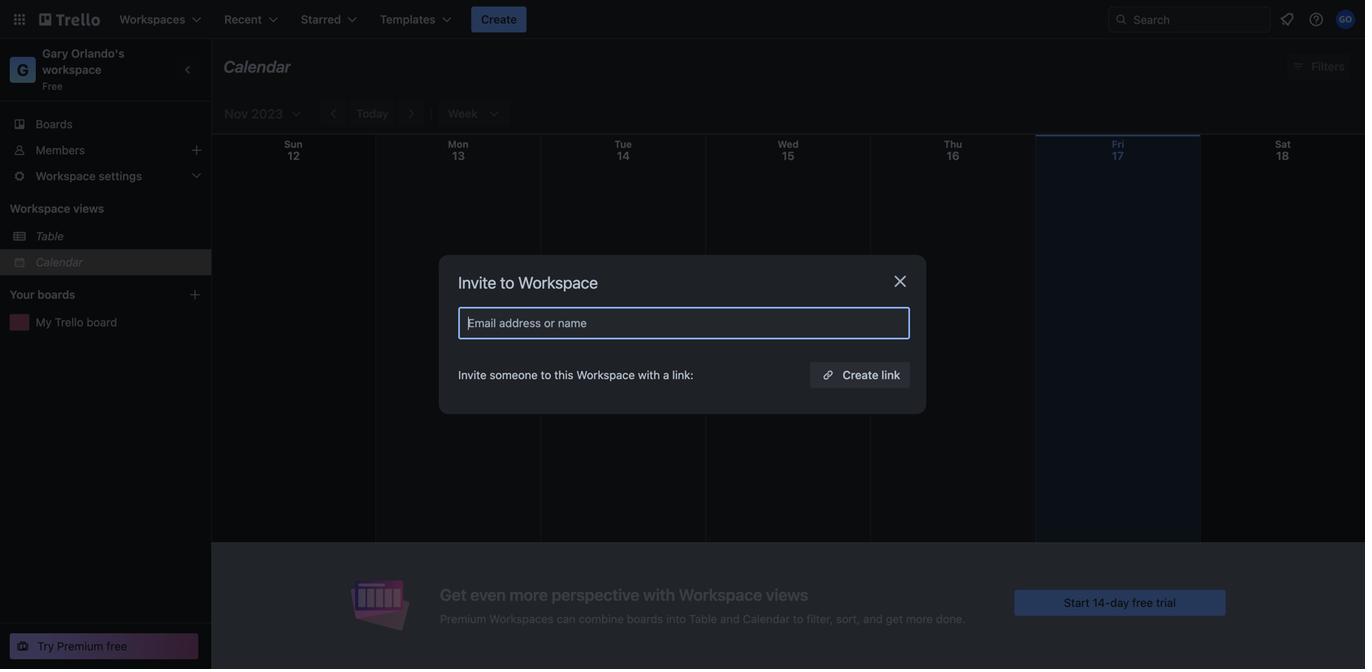 Task type: describe. For each thing, give the bounding box(es) containing it.
table link
[[36, 228, 202, 245]]

create for create
[[481, 13, 517, 26]]

workspace navigation collapse icon image
[[177, 59, 200, 81]]

Email address or name text field
[[468, 312, 907, 335]]

get
[[886, 613, 904, 626]]

filters
[[1312, 60, 1346, 73]]

12
[[288, 149, 300, 163]]

even
[[471, 586, 506, 605]]

gary
[[42, 47, 68, 60]]

start 14-day free trial link
[[1015, 591, 1226, 617]]

members link
[[0, 137, 211, 163]]

open information menu image
[[1309, 11, 1325, 28]]

0 vertical spatial more
[[510, 586, 548, 605]]

nov 2023
[[224, 106, 283, 122]]

gary orlando's workspace free
[[42, 47, 128, 92]]

views inside get even more perspective with workspace views premium workspaces can combine boards into table and calendar to filter, sort, and get more done.
[[766, 586, 809, 605]]

create button
[[472, 7, 527, 33]]

18
[[1277, 149, 1290, 163]]

try premium free button
[[10, 634, 198, 660]]

perspective
[[552, 586, 640, 605]]

1 and from the left
[[721, 613, 740, 626]]

someone
[[490, 369, 538, 382]]

0 vertical spatial free
[[1133, 597, 1154, 610]]

0 vertical spatial table
[[36, 230, 64, 243]]

a
[[663, 369, 670, 382]]

0 vertical spatial to
[[501, 273, 515, 292]]

my trello board
[[36, 316, 117, 329]]

0 vertical spatial calendar
[[224, 57, 291, 76]]

orlando's
[[71, 47, 125, 60]]

2023
[[252, 106, 283, 122]]

invite to workspace
[[459, 273, 598, 292]]

calendar link
[[36, 254, 202, 271]]

get even more perspective with workspace views premium workspaces can combine boards into table and calendar to filter, sort, and get more done.
[[440, 586, 966, 626]]

1 horizontal spatial to
[[541, 369, 552, 382]]

workspace inside get even more perspective with workspace views premium workspaces can combine boards into table and calendar to filter, sort, and get more done.
[[679, 586, 763, 605]]

board
[[87, 316, 117, 329]]

today
[[357, 107, 389, 120]]

1 horizontal spatial more
[[907, 613, 933, 626]]

link
[[882, 369, 901, 382]]

premium inside get even more perspective with workspace views premium workspaces can combine boards into table and calendar to filter, sort, and get more done.
[[440, 613, 487, 626]]

thu
[[945, 139, 963, 150]]

15
[[782, 149, 795, 163]]

Calendar text field
[[224, 51, 291, 82]]

filters button
[[1288, 54, 1350, 80]]

can
[[557, 613, 576, 626]]

try premium free
[[37, 640, 127, 654]]

0 notifications image
[[1278, 10, 1298, 29]]

switch to… image
[[11, 11, 28, 28]]

gary orlando (garyorlando) image
[[1337, 10, 1356, 29]]

create for create link
[[843, 369, 879, 382]]

day
[[1111, 597, 1130, 610]]

search image
[[1116, 13, 1129, 26]]

combine
[[579, 613, 624, 626]]

start
[[1065, 597, 1090, 610]]

g
[[17, 60, 29, 79]]

my
[[36, 316, 52, 329]]

workspaces
[[490, 613, 554, 626]]

week button
[[438, 101, 510, 127]]

14-
[[1093, 597, 1111, 610]]

trello
[[55, 316, 84, 329]]

premium inside button
[[57, 640, 103, 654]]

trial
[[1157, 597, 1177, 610]]

workspace views
[[10, 202, 104, 215]]

free inside button
[[106, 640, 127, 654]]

my trello board link
[[36, 315, 202, 331]]

nov 2023 button
[[218, 101, 303, 127]]

nov
[[224, 106, 248, 122]]

tue
[[615, 139, 632, 150]]



Task type: vqa. For each thing, say whether or not it's contained in the screenshot.
NEW BOARD text box at the top left of the page
no



Task type: locate. For each thing, give the bounding box(es) containing it.
free
[[1133, 597, 1154, 610], [106, 640, 127, 654]]

add board image
[[189, 289, 202, 302]]

calendar up nov 2023 button
[[224, 57, 291, 76]]

0 horizontal spatial calendar
[[36, 256, 83, 269]]

calendar
[[224, 57, 291, 76], [36, 256, 83, 269], [743, 613, 790, 626]]

1 horizontal spatial table
[[689, 613, 718, 626]]

0 vertical spatial premium
[[440, 613, 487, 626]]

0 horizontal spatial more
[[510, 586, 548, 605]]

boards link
[[0, 111, 211, 137]]

create link
[[843, 369, 901, 382]]

0 horizontal spatial boards
[[37, 288, 75, 302]]

1 vertical spatial more
[[907, 613, 933, 626]]

1 invite from the top
[[459, 273, 497, 292]]

0 horizontal spatial premium
[[57, 640, 103, 654]]

sat
[[1276, 139, 1292, 150]]

table down the workspace views at the left top of page
[[36, 230, 64, 243]]

and right into
[[721, 613, 740, 626]]

boards up my
[[37, 288, 75, 302]]

with left 'a'
[[638, 369, 660, 382]]

views up table link
[[73, 202, 104, 215]]

this
[[555, 369, 574, 382]]

0 vertical spatial boards
[[37, 288, 75, 302]]

2 and from the left
[[864, 613, 883, 626]]

create
[[481, 13, 517, 26], [843, 369, 879, 382]]

13
[[452, 149, 465, 163]]

table
[[36, 230, 64, 243], [689, 613, 718, 626]]

boards inside get even more perspective with workspace views premium workspaces can combine boards into table and calendar to filter, sort, and get more done.
[[627, 613, 664, 626]]

invite someone to this workspace with a link:
[[459, 369, 694, 382]]

14
[[617, 149, 630, 163]]

premium down get
[[440, 613, 487, 626]]

calendar left filter,
[[743, 613, 790, 626]]

1 horizontal spatial calendar
[[224, 57, 291, 76]]

create link button
[[811, 363, 911, 389]]

g link
[[10, 57, 36, 83]]

1 horizontal spatial create
[[843, 369, 879, 382]]

table right into
[[689, 613, 718, 626]]

invite
[[459, 273, 497, 292], [459, 369, 487, 382]]

get
[[440, 586, 467, 605]]

2 horizontal spatial to
[[793, 613, 804, 626]]

with up into
[[644, 586, 675, 605]]

1 vertical spatial views
[[766, 586, 809, 605]]

Search field
[[1129, 7, 1271, 32]]

1 horizontal spatial views
[[766, 586, 809, 605]]

workspace
[[10, 202, 70, 215], [519, 273, 598, 292], [577, 369, 635, 382], [679, 586, 763, 605]]

workspace
[[42, 63, 102, 76]]

sun
[[284, 139, 303, 150]]

views
[[73, 202, 104, 215], [766, 586, 809, 605]]

1 horizontal spatial boards
[[627, 613, 664, 626]]

create inside "button"
[[481, 13, 517, 26]]

your boards with 1 items element
[[10, 285, 164, 305]]

premium right try
[[57, 640, 103, 654]]

1 vertical spatial boards
[[627, 613, 664, 626]]

boards left into
[[627, 613, 664, 626]]

views up filter,
[[766, 586, 809, 605]]

today button
[[350, 101, 395, 127]]

sort,
[[837, 613, 861, 626]]

0 vertical spatial invite
[[459, 273, 497, 292]]

2 horizontal spatial calendar
[[743, 613, 790, 626]]

2 vertical spatial calendar
[[743, 613, 790, 626]]

your boards
[[10, 288, 75, 302]]

0 vertical spatial create
[[481, 13, 517, 26]]

free right try
[[106, 640, 127, 654]]

1 vertical spatial invite
[[459, 369, 487, 382]]

1 horizontal spatial and
[[864, 613, 883, 626]]

0 vertical spatial views
[[73, 202, 104, 215]]

1 vertical spatial to
[[541, 369, 552, 382]]

1 horizontal spatial premium
[[440, 613, 487, 626]]

0 horizontal spatial create
[[481, 13, 517, 26]]

more
[[510, 586, 548, 605], [907, 613, 933, 626]]

boards
[[36, 117, 73, 131]]

1 horizontal spatial free
[[1133, 597, 1154, 610]]

premium
[[440, 613, 487, 626], [57, 640, 103, 654]]

0 horizontal spatial to
[[501, 273, 515, 292]]

primary element
[[0, 0, 1366, 39]]

17
[[1112, 149, 1125, 163]]

to
[[501, 273, 515, 292], [541, 369, 552, 382], [793, 613, 804, 626]]

2 invite from the top
[[459, 369, 487, 382]]

wed
[[778, 139, 799, 150]]

to inside get even more perspective with workspace views premium workspaces can combine boards into table and calendar to filter, sort, and get more done.
[[793, 613, 804, 626]]

0 vertical spatial with
[[638, 369, 660, 382]]

0 horizontal spatial views
[[73, 202, 104, 215]]

start 14-day free trial
[[1065, 597, 1177, 610]]

filter,
[[807, 613, 834, 626]]

close image
[[891, 272, 911, 291]]

fri
[[1113, 139, 1125, 150]]

into
[[667, 613, 686, 626]]

week
[[448, 107, 478, 120]]

1 vertical spatial premium
[[57, 640, 103, 654]]

0 horizontal spatial table
[[36, 230, 64, 243]]

try
[[37, 640, 54, 654]]

1 vertical spatial calendar
[[36, 256, 83, 269]]

table inside get even more perspective with workspace views premium workspaces can combine boards into table and calendar to filter, sort, and get more done.
[[689, 613, 718, 626]]

free right day
[[1133, 597, 1154, 610]]

1 vertical spatial create
[[843, 369, 879, 382]]

1 vertical spatial with
[[644, 586, 675, 605]]

free
[[42, 80, 63, 92]]

with
[[638, 369, 660, 382], [644, 586, 675, 605]]

members
[[36, 144, 85, 157]]

invite for invite someone to this workspace with a link:
[[459, 369, 487, 382]]

1 vertical spatial free
[[106, 640, 127, 654]]

create inside button
[[843, 369, 879, 382]]

invite for invite to workspace
[[459, 273, 497, 292]]

with inside get even more perspective with workspace views premium workspaces can combine boards into table and calendar to filter, sort, and get more done.
[[644, 586, 675, 605]]

16
[[947, 149, 960, 163]]

link:
[[673, 369, 694, 382]]

your
[[10, 288, 35, 302]]

calendar up your boards
[[36, 256, 83, 269]]

done.
[[937, 613, 966, 626]]

0 horizontal spatial free
[[106, 640, 127, 654]]

and
[[721, 613, 740, 626], [864, 613, 883, 626]]

more up workspaces
[[510, 586, 548, 605]]

and left get on the bottom right of the page
[[864, 613, 883, 626]]

more right get on the bottom right of the page
[[907, 613, 933, 626]]

0 horizontal spatial and
[[721, 613, 740, 626]]

gary orlando's workspace link
[[42, 47, 128, 76]]

1 vertical spatial table
[[689, 613, 718, 626]]

2 vertical spatial to
[[793, 613, 804, 626]]

boards
[[37, 288, 75, 302], [627, 613, 664, 626]]

calendar inside get even more perspective with workspace views premium workspaces can combine boards into table and calendar to filter, sort, and get more done.
[[743, 613, 790, 626]]

mon
[[448, 139, 469, 150]]



